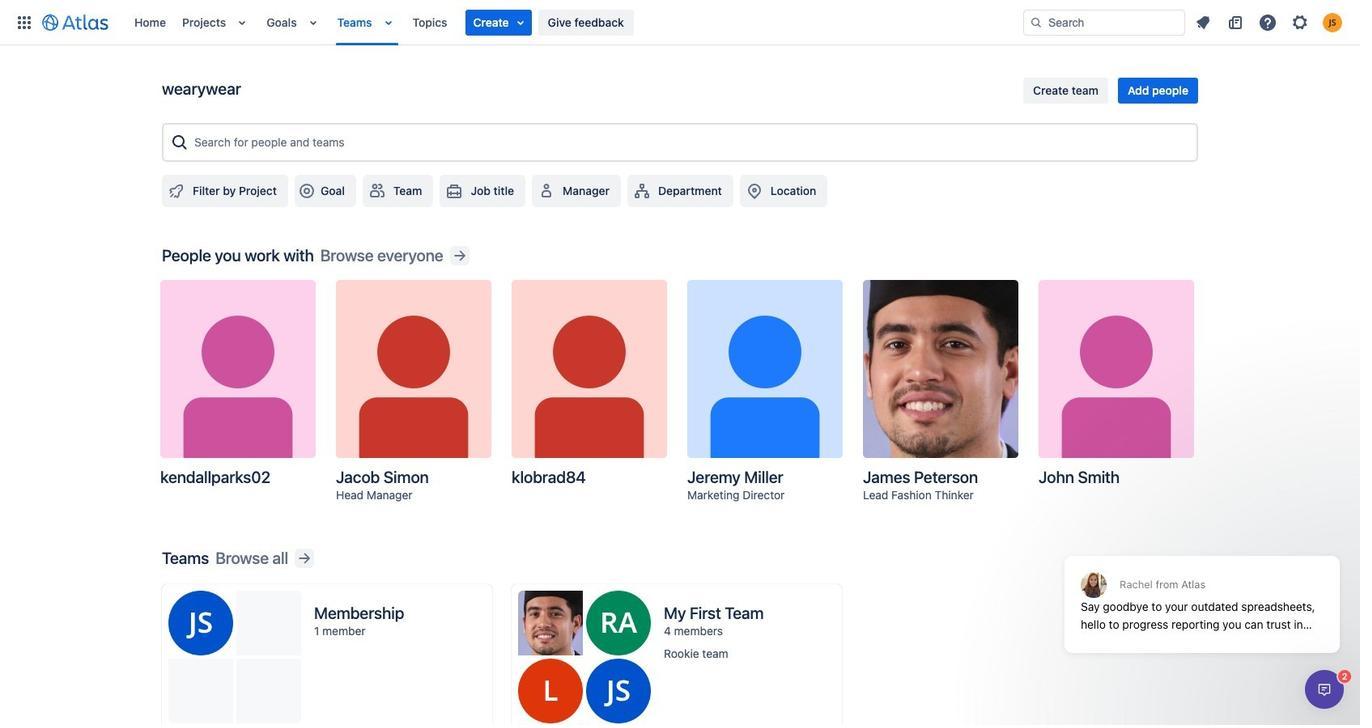 Task type: locate. For each thing, give the bounding box(es) containing it.
help image
[[1259, 13, 1278, 32]]

account image
[[1323, 13, 1343, 32]]

None search field
[[1024, 9, 1186, 35]]

browse everyone image
[[450, 246, 469, 266]]

list item
[[465, 9, 532, 35]]

dialog
[[1057, 517, 1348, 666], [1305, 671, 1344, 709]]

browse all image
[[295, 549, 314, 568]]

0 horizontal spatial list
[[126, 0, 1024, 45]]

search image
[[1030, 16, 1043, 29]]

list
[[126, 0, 1024, 45], [1189, 9, 1351, 35]]

banner
[[0, 0, 1361, 45]]

Search field
[[1024, 9, 1186, 35]]



Task type: describe. For each thing, give the bounding box(es) containing it.
0 vertical spatial dialog
[[1057, 517, 1348, 666]]

1 horizontal spatial list
[[1189, 9, 1351, 35]]

switch to... image
[[15, 13, 34, 32]]

settings image
[[1291, 13, 1310, 32]]

top element
[[10, 0, 1024, 45]]

1 vertical spatial dialog
[[1305, 671, 1344, 709]]

notifications image
[[1194, 13, 1213, 32]]

search for people and teams image
[[170, 133, 190, 152]]

list item inside top element
[[465, 9, 532, 35]]

Search for people and teams field
[[190, 128, 1190, 157]]



Task type: vqa. For each thing, say whether or not it's contained in the screenshot.
the Search for people and teams 'field'
yes



